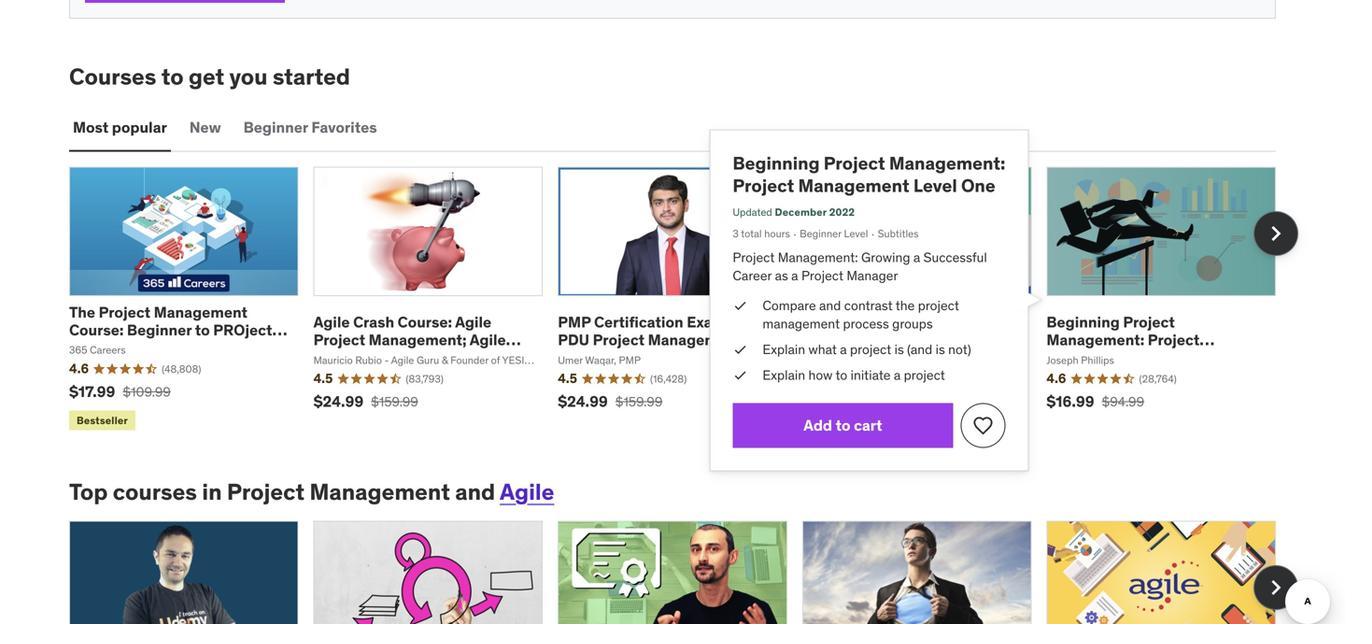 Task type: vqa. For each thing, say whether or not it's contained in the screenshot.
ONE to the right
yes



Task type: locate. For each thing, give the bounding box(es) containing it.
carousel element containing the project management course: beginner to project manager
[[69, 167, 1299, 434]]

0 vertical spatial xsmall image
[[733, 297, 748, 315]]

management: down beginner level
[[778, 249, 858, 266]]

1 explain from the top
[[763, 341, 806, 358]]

to left the get
[[161, 62, 184, 91]]

beginner down you
[[244, 118, 308, 137]]

35
[[766, 312, 784, 332]]

project
[[918, 297, 960, 314], [850, 341, 892, 358], [904, 367, 945, 384]]

beginning up updated
[[733, 152, 820, 174]]

1 vertical spatial beginning
[[1047, 312, 1120, 332]]

management inside pmp certification exam prep 35 pdu project management course
[[648, 330, 742, 350]]

2 vertical spatial management:
[[1047, 330, 1145, 350]]

2 horizontal spatial level
[[1144, 348, 1181, 367]]

2 is from the left
[[936, 341, 945, 358]]

explain how to initiate a project
[[763, 367, 945, 384]]

add to cart
[[804, 416, 883, 435]]

0 horizontal spatial management:
[[778, 249, 858, 266]]

1 vertical spatial carousel element
[[69, 521, 1299, 624]]

project up the groups on the bottom of the page
[[918, 297, 960, 314]]

contrast
[[845, 297, 893, 314]]

management: for beginning project management: project management level one updated december 2022
[[889, 152, 1006, 174]]

0 vertical spatial explain
[[763, 341, 806, 358]]

beginning inside beginning project management: project management level one
[[1047, 312, 1120, 332]]

to right the how
[[836, 367, 848, 384]]

1 xsmall image from the top
[[733, 297, 748, 315]]

a right the initiate
[[894, 367, 901, 384]]

28764 reviews element
[[1140, 372, 1177, 386]]

management for top courses in project management and agile
[[310, 478, 450, 506]]

total
[[741, 227, 762, 240]]

0 horizontal spatial one
[[961, 174, 996, 197]]

successful
[[924, 249, 987, 266]]

course:
[[398, 312, 452, 332], [69, 321, 124, 340]]

0 vertical spatial beginning project management: project management level one link
[[733, 152, 1006, 197]]

beginner right the
[[127, 321, 192, 340]]

beginner inside button
[[244, 118, 308, 137]]

joseph phillips
[[1047, 353, 1115, 367]]

2 horizontal spatial beginner
[[800, 227, 842, 240]]

a
[[914, 249, 921, 266], [792, 267, 799, 284], [840, 341, 847, 358], [894, 367, 901, 384]]

beginning inside beginning project management: project management level one updated december 2022
[[733, 152, 820, 174]]

career
[[733, 267, 772, 284]]

management: inside beginning project management: project management level one
[[1047, 330, 1145, 350]]

and
[[820, 297, 841, 314], [455, 478, 495, 506]]

prep
[[729, 312, 763, 332]]

xsmall image
[[733, 341, 748, 359]]

explain left the how
[[763, 367, 806, 384]]

management inside beginning project management: project management level one updated december 2022
[[798, 174, 910, 197]]

1 vertical spatial explain
[[763, 367, 806, 384]]

agile crash course: agile project management; agile delivery link
[[314, 312, 521, 367]]

0 vertical spatial beginning
[[733, 152, 820, 174]]

1 vertical spatial management:
[[778, 249, 858, 266]]

project inside pmp certification exam prep 35 pdu project management course
[[593, 330, 645, 350]]

course
[[558, 348, 608, 367]]

0 vertical spatial and
[[820, 297, 841, 314]]

to inside the project management course: beginner to project manager
[[195, 321, 210, 340]]

to
[[161, 62, 184, 91], [195, 321, 210, 340], [836, 367, 848, 384], [836, 416, 851, 435]]

0 horizontal spatial beginning project management: project management level one link
[[733, 152, 1006, 197]]

1 vertical spatial beginner
[[800, 227, 842, 240]]

beginner inside the project management course: beginner to project manager
[[127, 321, 192, 340]]

courses
[[113, 478, 197, 506]]

beginning project management: project management level one link up (28,764)
[[1047, 312, 1215, 367]]

is left the (and
[[895, 341, 904, 358]]

xsmall image down xsmall image on the right of page
[[733, 366, 748, 385]]

level up 'subtitles'
[[914, 174, 958, 197]]

beginning project management: project management level one link up 2022
[[733, 152, 1006, 197]]

explain down 35 at the right bottom of the page
[[763, 341, 806, 358]]

1 horizontal spatial is
[[936, 341, 945, 358]]

to left cart
[[836, 416, 851, 435]]

0 vertical spatial carousel element
[[69, 167, 1299, 434]]

beginning
[[733, 152, 820, 174], [1047, 312, 1120, 332]]

and up management
[[820, 297, 841, 314]]

project
[[213, 321, 272, 340]]

0 vertical spatial management:
[[889, 152, 1006, 174]]

manager
[[847, 267, 898, 284], [69, 338, 132, 358]]

3
[[733, 227, 739, 240]]

1 horizontal spatial and
[[820, 297, 841, 314]]

management
[[763, 315, 840, 332]]

project up the initiate
[[850, 341, 892, 358]]

project down the (and
[[904, 367, 945, 384]]

project
[[824, 152, 885, 174], [733, 174, 794, 197], [733, 249, 775, 266], [802, 267, 844, 284], [99, 303, 151, 322], [1124, 312, 1175, 332], [314, 330, 365, 350], [593, 330, 645, 350], [1148, 330, 1200, 350], [227, 478, 305, 506]]

2 explain from the top
[[763, 367, 806, 384]]

1 vertical spatial xsmall image
[[733, 366, 748, 385]]

1 horizontal spatial beginning project management: project management level one link
[[1047, 312, 1215, 367]]

add
[[804, 416, 833, 435]]

beginning project management: project management level one link
[[733, 152, 1006, 197], [1047, 312, 1215, 367]]

management: up phillips
[[1047, 330, 1145, 350]]

to left project
[[195, 321, 210, 340]]

most popular
[[73, 118, 167, 137]]

0 vertical spatial beginner
[[244, 118, 308, 137]]

growing
[[862, 249, 911, 266]]

one inside beginning project management: project management level one
[[1184, 348, 1213, 367]]

agile
[[314, 312, 350, 332], [455, 312, 492, 332], [470, 330, 506, 350], [500, 478, 555, 506]]

you
[[229, 62, 268, 91]]

manager inside project management: growing a successful career as a project manager
[[847, 267, 898, 284]]

2 vertical spatial project
[[904, 367, 945, 384]]

1 is from the left
[[895, 341, 904, 358]]

level inside beginning project management: project management level one updated december 2022
[[914, 174, 958, 197]]

top courses in project management and agile
[[69, 478, 555, 506]]

2 horizontal spatial management:
[[1047, 330, 1145, 350]]

0 horizontal spatial beginning
[[733, 152, 820, 174]]

beginning project management: project management level one
[[1047, 312, 1213, 367]]

level inside beginning project management: project management level one
[[1144, 348, 1181, 367]]

1 horizontal spatial beginner
[[244, 118, 308, 137]]

beginner
[[244, 118, 308, 137], [800, 227, 842, 240], [127, 321, 192, 340]]

new
[[189, 118, 221, 137]]

popular
[[112, 118, 167, 137]]

beginner down the december
[[800, 227, 842, 240]]

1 vertical spatial and
[[455, 478, 495, 506]]

explain
[[763, 341, 806, 358], [763, 367, 806, 384]]

level for beginning project management: project management level one
[[1144, 348, 1181, 367]]

management
[[798, 174, 910, 197], [154, 303, 248, 322], [648, 330, 742, 350], [1047, 348, 1141, 367], [310, 478, 450, 506]]

xsmall image down career
[[733, 297, 748, 315]]

0 vertical spatial manager
[[847, 267, 898, 284]]

is
[[895, 341, 904, 358], [936, 341, 945, 358]]

2 vertical spatial level
[[1144, 348, 1181, 367]]

2 carousel element from the top
[[69, 521, 1299, 624]]

not)
[[949, 341, 972, 358]]

next image
[[1261, 219, 1291, 249]]

xsmall image
[[733, 297, 748, 315], [733, 366, 748, 385]]

1 horizontal spatial level
[[914, 174, 958, 197]]

0 horizontal spatial is
[[895, 341, 904, 358]]

0 horizontal spatial course:
[[69, 321, 124, 340]]

4.6
[[1047, 370, 1067, 387]]

1 vertical spatial level
[[844, 227, 868, 240]]

level for beginning project management: project management level one updated december 2022
[[914, 174, 958, 197]]

level up (28,764)
[[1144, 348, 1181, 367]]

level down 2022
[[844, 227, 868, 240]]

a right what
[[840, 341, 847, 358]]

0 horizontal spatial manager
[[69, 338, 132, 358]]

one inside beginning project management: project management level one updated december 2022
[[961, 174, 996, 197]]

how
[[809, 367, 833, 384]]

1 vertical spatial manager
[[69, 338, 132, 358]]

1 vertical spatial beginning project management: project management level one link
[[1047, 312, 1215, 367]]

management: up 'subtitles'
[[889, 152, 1006, 174]]

manager down the
[[69, 338, 132, 358]]

0 vertical spatial level
[[914, 174, 958, 197]]

0 horizontal spatial beginner
[[127, 321, 192, 340]]

beginning for beginning project management: project management level one
[[1047, 312, 1120, 332]]

and left agile link
[[455, 478, 495, 506]]

and inside compare and contrast the project management process groups
[[820, 297, 841, 314]]

top
[[69, 478, 108, 506]]

carousel element
[[69, 167, 1299, 434], [69, 521, 1299, 624]]

(and
[[907, 341, 933, 358]]

1 horizontal spatial beginning
[[1047, 312, 1120, 332]]

one
[[961, 174, 996, 197], [1184, 348, 1213, 367]]

beginner favorites
[[244, 118, 377, 137]]

management inside beginning project management: project management level one
[[1047, 348, 1141, 367]]

explain for explain how to initiate a project
[[763, 367, 806, 384]]

management: inside beginning project management: project management level one updated december 2022
[[889, 152, 1006, 174]]

wishlist image
[[972, 415, 995, 437]]

certification
[[594, 312, 684, 332]]

updated
[[733, 205, 773, 219]]

manager down growing on the right top of the page
[[847, 267, 898, 284]]

1 vertical spatial one
[[1184, 348, 1213, 367]]

0 vertical spatial project
[[918, 297, 960, 314]]

1 horizontal spatial one
[[1184, 348, 1213, 367]]

one for beginning project management: project management level one
[[1184, 348, 1213, 367]]

beginning up joseph phillips
[[1047, 312, 1120, 332]]

subtitles
[[878, 227, 919, 240]]

0 vertical spatial one
[[961, 174, 996, 197]]

management:
[[889, 152, 1006, 174], [778, 249, 858, 266], [1047, 330, 1145, 350]]

1 horizontal spatial course:
[[398, 312, 452, 332]]

$16.99 $94.99
[[1047, 392, 1145, 411]]

2 xsmall image from the top
[[733, 366, 748, 385]]

$94.99
[[1102, 393, 1145, 410]]

1 carousel element from the top
[[69, 167, 1299, 434]]

in
[[202, 478, 222, 506]]

2 vertical spatial beginner
[[127, 321, 192, 340]]

joseph
[[1047, 353, 1079, 367]]

level
[[914, 174, 958, 197], [844, 227, 868, 240], [1144, 348, 1181, 367]]

agile crash course: agile project management; agile delivery
[[314, 312, 506, 367]]

management for beginning project management: project management level one updated december 2022
[[798, 174, 910, 197]]

is left not) on the bottom of the page
[[936, 341, 945, 358]]

(28,764)
[[1140, 372, 1177, 385]]

1 horizontal spatial management:
[[889, 152, 1006, 174]]

1 horizontal spatial manager
[[847, 267, 898, 284]]

add to cart button
[[733, 403, 953, 448]]



Task type: describe. For each thing, give the bounding box(es) containing it.
cart
[[854, 416, 883, 435]]

project inside the project management course: beginner to project manager
[[99, 303, 151, 322]]

favorites
[[312, 118, 377, 137]]

phillips
[[1081, 353, 1115, 367]]

management;
[[369, 330, 467, 350]]

manager inside the project management course: beginner to project manager
[[69, 338, 132, 358]]

most
[[73, 118, 109, 137]]

xsmall image for compare
[[733, 297, 748, 315]]

3 total hours
[[733, 227, 790, 240]]

started
[[273, 62, 350, 91]]

management inside the project management course: beginner to project manager
[[154, 303, 248, 322]]

hours
[[765, 227, 790, 240]]

beginning project management: project management level one updated december 2022
[[733, 152, 1006, 219]]

initiate
[[851, 367, 891, 384]]

project management: growing a successful career as a project manager
[[733, 249, 987, 284]]

0 horizontal spatial level
[[844, 227, 868, 240]]

project inside compare and contrast the project management process groups
[[918, 297, 960, 314]]

1 vertical spatial project
[[850, 341, 892, 358]]

0 horizontal spatial and
[[455, 478, 495, 506]]

as
[[775, 267, 788, 284]]

most popular button
[[69, 105, 171, 150]]

pmp
[[558, 312, 591, 332]]

beginning project management: project management level one link for (28,764)
[[1047, 312, 1215, 367]]

xsmall image for explain
[[733, 366, 748, 385]]

explain what a project is (and is not)
[[763, 341, 972, 358]]

project inside agile crash course: agile project management; agile delivery
[[314, 330, 365, 350]]

2022
[[829, 205, 855, 219]]

management: for beginning project management: project management level one
[[1047, 330, 1145, 350]]

pmp certification exam prep 35 pdu project management course
[[558, 312, 784, 367]]

management for beginning project management: project management level one
[[1047, 348, 1141, 367]]

pdu
[[558, 330, 590, 350]]

management: inside project management: growing a successful career as a project manager
[[778, 249, 858, 266]]

pmp certification exam prep 35 pdu project management course link
[[558, 312, 784, 367]]

a right as
[[792, 267, 799, 284]]

to inside add to cart button
[[836, 416, 851, 435]]

agile link
[[500, 478, 555, 506]]

december
[[775, 205, 827, 219]]

what
[[809, 341, 837, 358]]

courses to get you started
[[69, 62, 350, 91]]

the
[[69, 303, 95, 322]]

course: inside the project management course: beginner to project manager
[[69, 321, 124, 340]]

the project management course: beginner to project manager link
[[69, 303, 287, 358]]

beginner for beginner favorites
[[244, 118, 308, 137]]

compare and contrast the project management process groups
[[763, 297, 960, 332]]

compare
[[763, 297, 816, 314]]

delivery
[[314, 348, 372, 367]]

crash
[[353, 312, 394, 332]]

get
[[189, 62, 224, 91]]

the
[[896, 297, 915, 314]]

next image
[[1261, 573, 1291, 603]]

beginner level
[[800, 227, 868, 240]]

beginning for beginning project management: project management level one updated december 2022
[[733, 152, 820, 174]]

$16.99
[[1047, 392, 1095, 411]]

process
[[843, 315, 889, 332]]

beginning project management: project management level one link for beginner level
[[733, 152, 1006, 197]]

courses
[[69, 62, 156, 91]]

beginner for beginner level
[[800, 227, 842, 240]]

new button
[[186, 105, 225, 150]]

one for beginning project management: project management level one updated december 2022
[[961, 174, 996, 197]]

explain for explain what a project is (and is not)
[[763, 341, 806, 358]]

groups
[[893, 315, 933, 332]]

a down 'subtitles'
[[914, 249, 921, 266]]

the project management course: beginner to project manager
[[69, 303, 272, 358]]

course: inside agile crash course: agile project management; agile delivery
[[398, 312, 452, 332]]

beginner favorites button
[[240, 105, 381, 150]]

exam
[[687, 312, 726, 332]]



